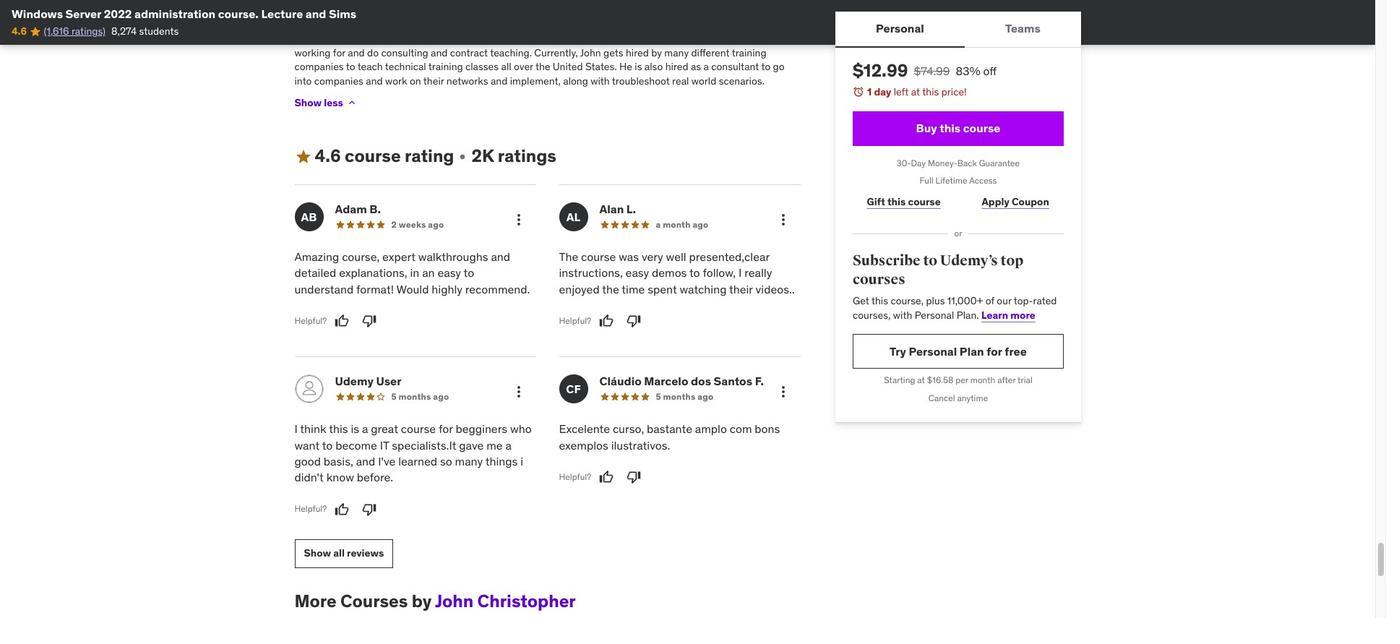 Task type: locate. For each thing, give the bounding box(es) containing it.
this for buy this course
[[940, 121, 961, 135]]

mark review by cláudio marcelo dos santos f. as helpful image
[[599, 470, 614, 484]]

ago right "weeks"
[[428, 219, 444, 230]]

2 vertical spatial personal
[[909, 344, 957, 358]]

access
[[969, 175, 997, 186]]

2
[[391, 219, 397, 230]]

to left udemy's at the right of the page
[[923, 252, 937, 270]]

1 horizontal spatial a
[[506, 438, 512, 452]]

1 horizontal spatial easy
[[626, 266, 649, 280]]

understand
[[295, 282, 354, 296]]

course, up explanations,
[[342, 249, 380, 264]]

money-
[[928, 157, 957, 168]]

1 horizontal spatial 4.6
[[315, 145, 341, 167]]

this inside button
[[940, 121, 961, 135]]

2 horizontal spatial and
[[491, 249, 510, 264]]

john christopher link
[[435, 590, 576, 612]]

mark review by udemy user as helpful image
[[335, 502, 349, 517]]

windows
[[12, 7, 63, 21]]

to up the watching
[[690, 266, 700, 280]]

easy up highly
[[438, 266, 461, 280]]

1 vertical spatial for
[[439, 422, 453, 436]]

course, up with
[[891, 294, 924, 307]]

ago
[[428, 219, 444, 230], [693, 219, 709, 230], [433, 391, 449, 402], [698, 391, 714, 402]]

easy up time
[[626, 266, 649, 280]]

less
[[324, 96, 343, 109]]

this
[[922, 85, 939, 98], [940, 121, 961, 135], [888, 195, 906, 208], [871, 294, 888, 307], [329, 422, 348, 436]]

to down the walkthroughs at the top left of page
[[464, 266, 474, 280]]

didn't
[[295, 470, 324, 485]]

this left is at left bottom
[[329, 422, 348, 436]]

2 months from the left
[[663, 391, 696, 402]]

course up instructions,
[[581, 249, 616, 264]]

coupon
[[1012, 195, 1049, 208]]

mark review by adam b. as unhelpful image
[[362, 314, 377, 328]]

a right me
[[506, 438, 512, 452]]

helpful? left mark review by alan l. as helpful icon
[[559, 315, 591, 326]]

1 easy from the left
[[438, 266, 461, 280]]

subscribe
[[853, 252, 920, 270]]

show left all
[[304, 547, 331, 560]]

5 months ago down user
[[391, 391, 449, 402]]

follow,
[[703, 266, 736, 280]]

5 months ago for marcelo
[[656, 391, 714, 402]]

things
[[486, 454, 518, 468]]

2 5 months ago from the left
[[656, 391, 714, 402]]

to inside the course was very well presented,clear instructions, easy demos to follow, i really enjoyed the time spent watching their videos..
[[690, 266, 700, 280]]

basis,
[[324, 454, 353, 468]]

0 horizontal spatial months
[[399, 391, 431, 402]]

courses
[[853, 270, 905, 288]]

gave
[[459, 438, 484, 452]]

course up specialists.
[[401, 422, 436, 436]]

ago for b.
[[428, 219, 444, 230]]

month inside "starting at $16.58 per month after trial cancel anytime"
[[970, 375, 995, 386]]

many
[[455, 454, 483, 468]]

1 vertical spatial and
[[491, 249, 510, 264]]

2 weeks ago
[[391, 219, 444, 230]]

personal button
[[835, 12, 965, 46]]

explanations,
[[339, 266, 407, 280]]

additional actions for review by udemy user image
[[510, 383, 527, 401]]

for left free
[[987, 344, 1002, 358]]

show for show less
[[295, 96, 322, 109]]

1 5 from the left
[[391, 391, 397, 402]]

additional actions for review by adam b. image
[[510, 211, 527, 229]]

john
[[435, 590, 474, 612]]

0 horizontal spatial for
[[439, 422, 453, 436]]

0 vertical spatial a
[[656, 219, 661, 230]]

course up back
[[963, 121, 1001, 135]]

to inside "i think this is a great course for begginers who want to become it specialists."
[[322, 438, 333, 452]]

and up recommend.
[[491, 249, 510, 264]]

1 vertical spatial 4.6
[[315, 145, 341, 167]]

plan
[[960, 344, 984, 358]]

top-
[[1014, 294, 1033, 307]]

0 vertical spatial course,
[[342, 249, 380, 264]]

months down cláudio marcelo dos santos f.
[[663, 391, 696, 402]]

2 vertical spatial a
[[506, 438, 512, 452]]

5 months ago down cláudio marcelo dos santos f.
[[656, 391, 714, 402]]

i
[[739, 266, 742, 280], [295, 422, 298, 436]]

show all reviews button
[[295, 539, 393, 568]]

excelente curso, bastante amplo com bons exemplos ilustrativos.
[[559, 422, 780, 452]]

gift
[[867, 195, 885, 208]]

4.6 right medium icon
[[315, 145, 341, 167]]

show for show all reviews
[[304, 547, 331, 560]]

i up their
[[739, 266, 742, 280]]

at inside "starting at $16.58 per month after trial cancel anytime"
[[917, 375, 925, 386]]

personal up $16.58
[[909, 344, 957, 358]]

apply coupon button
[[967, 187, 1064, 216]]

easy inside amazing course, expert walkthroughs and detailed explanations, in an easy to understand format! would highly recommend.
[[438, 266, 461, 280]]

$74.99
[[914, 64, 950, 78]]

teams
[[1005, 21, 1041, 36]]

4.6 down windows
[[12, 25, 27, 38]]

0 horizontal spatial i
[[295, 422, 298, 436]]

our
[[997, 294, 1011, 307]]

show left less
[[295, 96, 322, 109]]

ago for marcelo
[[698, 391, 714, 402]]

left
[[894, 85, 909, 98]]

alan
[[600, 202, 624, 216]]

1 vertical spatial personal
[[915, 309, 954, 322]]

to inside amazing course, expert walkthroughs and detailed explanations, in an easy to understand format! would highly recommend.
[[464, 266, 474, 280]]

0 vertical spatial and
[[306, 7, 326, 21]]

months down user
[[399, 391, 431, 402]]

course,
[[342, 249, 380, 264], [891, 294, 924, 307]]

great
[[371, 422, 398, 436]]

0 vertical spatial show
[[295, 96, 322, 109]]

months
[[399, 391, 431, 402], [663, 391, 696, 402]]

free
[[1005, 344, 1027, 358]]

personal down plus
[[915, 309, 954, 322]]

this right the gift
[[888, 195, 906, 208]]

ago down the dos
[[698, 391, 714, 402]]

in
[[410, 266, 420, 280]]

cláudio
[[600, 374, 642, 388]]

a inside "i think this is a great course for begginers who want to become it specialists."
[[362, 422, 368, 436]]

5 down user
[[391, 391, 397, 402]]

1 horizontal spatial month
[[970, 375, 995, 386]]

0 horizontal spatial course,
[[342, 249, 380, 264]]

personal inside get this course, plus 11,000+ of our top-rated courses, with personal plan.
[[915, 309, 954, 322]]

try personal plan for free
[[890, 344, 1027, 358]]

this inside get this course, plus 11,000+ of our top-rated courses, with personal plan.
[[871, 294, 888, 307]]

1 horizontal spatial 5 months ago
[[656, 391, 714, 402]]

ago up "i think this is a great course for begginers who want to become it specialists."
[[433, 391, 449, 402]]

buy this course button
[[853, 111, 1064, 146]]

1 vertical spatial show
[[304, 547, 331, 560]]

0 vertical spatial i
[[739, 266, 742, 280]]

ago up presented,clear
[[693, 219, 709, 230]]

mark review by adam b. as helpful image
[[335, 314, 349, 328]]

1 horizontal spatial course,
[[891, 294, 924, 307]]

0 horizontal spatial 5
[[391, 391, 397, 402]]

bons
[[755, 422, 780, 436]]

a up very
[[656, 219, 661, 230]]

to up basis,
[[322, 438, 333, 452]]

0 horizontal spatial 5 months ago
[[391, 391, 449, 402]]

guarantee
[[979, 157, 1020, 168]]

additional actions for review by alan l. image
[[775, 211, 792, 229]]

month up anytime
[[970, 375, 995, 386]]

a inside it gave me a good basis, and i've learned so many things i didn't know before.
[[506, 438, 512, 452]]

personal
[[876, 21, 924, 36], [915, 309, 954, 322], [909, 344, 957, 358]]

enjoyed
[[559, 282, 600, 296]]

plan.
[[957, 309, 979, 322]]

0 horizontal spatial 4.6
[[12, 25, 27, 38]]

a month ago
[[656, 219, 709, 230]]

1 horizontal spatial for
[[987, 344, 1002, 358]]

0 horizontal spatial a
[[362, 422, 368, 436]]

and up before. on the left of page
[[356, 454, 375, 468]]

mark review by udemy user as unhelpful image
[[362, 502, 377, 517]]

medium image
[[295, 148, 312, 165]]

4.6 for 4.6 course rating
[[315, 145, 341, 167]]

1 5 months ago from the left
[[391, 391, 449, 402]]

1 vertical spatial course,
[[891, 294, 924, 307]]

1 vertical spatial i
[[295, 422, 298, 436]]

8,274 students
[[111, 25, 179, 38]]

additional actions for review by cláudio marcelo dos santos f. image
[[775, 383, 792, 401]]

personal up $12.99
[[876, 21, 924, 36]]

an
[[422, 266, 435, 280]]

i think this is a great course for begginers who want to become it specialists.
[[295, 422, 532, 452]]

a right is at left bottom
[[362, 422, 368, 436]]

at right left
[[911, 85, 920, 98]]

spent
[[648, 282, 677, 296]]

tab list
[[835, 12, 1081, 48]]

0 horizontal spatial and
[[306, 7, 326, 21]]

learn more link
[[981, 309, 1035, 322]]

would
[[396, 282, 429, 296]]

0 horizontal spatial easy
[[438, 266, 461, 280]]

5
[[391, 391, 397, 402], [656, 391, 661, 402]]

1 horizontal spatial 5
[[656, 391, 661, 402]]

this up "courses,"
[[871, 294, 888, 307]]

5 months ago
[[391, 391, 449, 402], [656, 391, 714, 402]]

helpful? left mark review by cláudio marcelo dos santos f. as helpful "icon"
[[559, 471, 591, 482]]

and left sims
[[306, 7, 326, 21]]

months for marcelo
[[663, 391, 696, 402]]

2 easy from the left
[[626, 266, 649, 280]]

83%
[[956, 64, 980, 78]]

easy inside the course was very well presented,clear instructions, easy demos to follow, i really enjoyed the time spent watching their videos..
[[626, 266, 649, 280]]

1 vertical spatial at
[[917, 375, 925, 386]]

it
[[449, 438, 457, 452]]

helpful? left 'mark review by adam b. as helpful' icon
[[295, 315, 327, 326]]

and inside it gave me a good basis, and i've learned so many things i didn't know before.
[[356, 454, 375, 468]]

starting
[[884, 375, 915, 386]]

1 months from the left
[[399, 391, 431, 402]]

at
[[911, 85, 920, 98], [917, 375, 925, 386]]

1 horizontal spatial i
[[739, 266, 742, 280]]

alarm image
[[853, 86, 864, 98]]

course up b.
[[345, 145, 401, 167]]

full
[[920, 175, 933, 186]]

2 vertical spatial and
[[356, 454, 375, 468]]

0 vertical spatial 4.6
[[12, 25, 27, 38]]

i left think at the bottom left
[[295, 422, 298, 436]]

1 horizontal spatial and
[[356, 454, 375, 468]]

xsmall image
[[346, 97, 358, 109]]

to inside subscribe to udemy's top courses
[[923, 252, 937, 270]]

0 vertical spatial month
[[663, 219, 691, 230]]

trial
[[1018, 375, 1033, 386]]

day
[[911, 157, 926, 168]]

this right buy
[[940, 121, 961, 135]]

easy
[[438, 266, 461, 280], [626, 266, 649, 280]]

5 months ago for user
[[391, 391, 449, 402]]

2 horizontal spatial a
[[656, 219, 661, 230]]

0 vertical spatial personal
[[876, 21, 924, 36]]

1
[[867, 85, 872, 98]]

for up the it
[[439, 422, 453, 436]]

1 horizontal spatial months
[[663, 391, 696, 402]]

buy this course
[[916, 121, 1001, 135]]

course down full
[[908, 195, 941, 208]]

ago for user
[[433, 391, 449, 402]]

1 vertical spatial a
[[362, 422, 368, 436]]

and for windows server 2022 administration course. lecture and sims
[[306, 7, 326, 21]]

at left $16.58
[[917, 375, 925, 386]]

amazing
[[295, 249, 339, 264]]

more
[[1011, 309, 1035, 322]]

month up well
[[663, 219, 691, 230]]

f.
[[755, 374, 764, 388]]

is
[[351, 422, 359, 436]]

com
[[730, 422, 752, 436]]

2 5 from the left
[[656, 391, 661, 402]]

ab
[[301, 209, 317, 224]]

5 down marcelo
[[656, 391, 661, 402]]

1 vertical spatial month
[[970, 375, 995, 386]]



Task type: vqa. For each thing, say whether or not it's contained in the screenshot.


Task type: describe. For each thing, give the bounding box(es) containing it.
try
[[890, 344, 906, 358]]

before.
[[357, 470, 393, 485]]

server
[[66, 7, 101, 21]]

know
[[327, 470, 354, 485]]

gift this course
[[867, 195, 941, 208]]

me
[[487, 438, 503, 452]]

udemy
[[335, 374, 374, 388]]

11,000+
[[947, 294, 983, 307]]

i inside the course was very well presented,clear instructions, easy demos to follow, i really enjoyed the time spent watching their videos..
[[739, 266, 742, 280]]

administration
[[134, 7, 216, 21]]

plus
[[926, 294, 945, 307]]

weeks
[[399, 219, 426, 230]]

this inside "i think this is a great course for begginers who want to become it specialists."
[[329, 422, 348, 436]]

really
[[745, 266, 772, 280]]

it gave me a good basis, and i've learned so many things i didn't know before.
[[295, 438, 523, 485]]

course inside "i think this is a great course for begginers who want to become it specialists."
[[401, 422, 436, 436]]

4.6 for 4.6
[[12, 25, 27, 38]]

5 for marcelo
[[656, 391, 661, 402]]

price!
[[941, 85, 967, 98]]

personal inside button
[[876, 21, 924, 36]]

apply
[[982, 195, 1009, 208]]

students
[[139, 25, 179, 38]]

specialists.
[[392, 438, 449, 452]]

format!
[[356, 282, 394, 296]]

0 horizontal spatial month
[[663, 219, 691, 230]]

i
[[521, 454, 523, 468]]

mark review by cláudio marcelo dos santos f. as unhelpful image
[[627, 470, 641, 484]]

amplo
[[695, 422, 727, 436]]

cf
[[566, 381, 581, 396]]

more
[[295, 590, 337, 612]]

courses,
[[853, 309, 891, 322]]

gift this course link
[[853, 187, 956, 216]]

learned
[[398, 454, 437, 468]]

$12.99 $74.99 83% off
[[853, 59, 997, 82]]

the
[[602, 282, 619, 296]]

reviews
[[347, 547, 384, 560]]

xsmall image
[[457, 151, 469, 162]]

all
[[333, 547, 345, 560]]

amazing course, expert walkthroughs and detailed explanations, in an easy to understand format! would highly recommend.
[[295, 249, 530, 296]]

30-day money-back guarantee full lifetime access
[[897, 157, 1020, 186]]

per
[[956, 375, 968, 386]]

udemy user
[[335, 374, 402, 388]]

ago for l.
[[693, 219, 709, 230]]

more courses by john christopher
[[295, 590, 576, 612]]

i inside "i think this is a great course for begginers who want to become it specialists."
[[295, 422, 298, 436]]

try personal plan for free link
[[853, 334, 1064, 369]]

cancel
[[928, 393, 955, 404]]

this for gift this course
[[888, 195, 906, 208]]

adam b.
[[335, 202, 381, 216]]

ratings)
[[72, 25, 106, 38]]

want
[[295, 438, 320, 452]]

5 for user
[[391, 391, 397, 402]]

this down $74.99
[[922, 85, 939, 98]]

mark review by alan l. as helpful image
[[599, 314, 614, 328]]

dos
[[691, 374, 711, 388]]

was
[[619, 249, 639, 264]]

course, inside amazing course, expert walkthroughs and detailed explanations, in an easy to understand format! would highly recommend.
[[342, 249, 380, 264]]

show less
[[295, 96, 343, 109]]

0 vertical spatial at
[[911, 85, 920, 98]]

0 vertical spatial for
[[987, 344, 1002, 358]]

anytime
[[957, 393, 988, 404]]

demos
[[652, 266, 687, 280]]

tab list containing personal
[[835, 12, 1081, 48]]

helpful? left mark review by udemy user as helpful "image"
[[295, 503, 327, 514]]

walkthroughs
[[418, 249, 488, 264]]

$12.99
[[853, 59, 908, 82]]

course inside the course was very well presented,clear instructions, easy demos to follow, i really enjoyed the time spent watching their videos..
[[581, 249, 616, 264]]

4.6 course rating
[[315, 145, 454, 167]]

exemplos
[[559, 438, 609, 452]]

helpful? for amazing course, expert walkthroughs and detailed explanations, in an easy to understand format! would highly recommend.
[[295, 315, 327, 326]]

top
[[1001, 252, 1023, 270]]

windows server 2022 administration course. lecture and sims
[[12, 7, 357, 21]]

or
[[954, 228, 962, 239]]

highly
[[432, 282, 463, 296]]

lifetime
[[936, 175, 967, 186]]

courses
[[341, 590, 408, 612]]

for inside "i think this is a great course for begginers who want to become it specialists."
[[439, 422, 453, 436]]

course inside button
[[963, 121, 1001, 135]]

rating
[[405, 145, 454, 167]]

apply coupon
[[982, 195, 1049, 208]]

mark review by alan l. as unhelpful image
[[627, 314, 641, 328]]

their
[[729, 282, 753, 296]]

and for it gave me a good basis, and i've learned so many things i didn't know before.
[[356, 454, 375, 468]]

months for user
[[399, 391, 431, 402]]

and inside amazing course, expert walkthroughs and detailed explanations, in an easy to understand format! would highly recommend.
[[491, 249, 510, 264]]

alan l.
[[600, 202, 636, 216]]

helpful? for excelente curso, bastante amplo com bons exemplos ilustrativos.
[[559, 471, 591, 482]]

presented,clear
[[689, 249, 770, 264]]

time
[[622, 282, 645, 296]]

videos..
[[756, 282, 795, 296]]

ilustrativos.
[[611, 438, 670, 452]]

cláudio marcelo dos santos f.
[[600, 374, 764, 388]]

begginers
[[456, 422, 508, 436]]

very
[[642, 249, 663, 264]]

helpful? for the course was very well presented,clear instructions, easy demos to follow, i really enjoyed the time spent watching their videos..
[[559, 315, 591, 326]]

learn more
[[981, 309, 1035, 322]]

of
[[986, 294, 994, 307]]

course, inside get this course, plus 11,000+ of our top-rated courses, with personal plan.
[[891, 294, 924, 307]]

by
[[412, 590, 432, 612]]

show all reviews
[[304, 547, 384, 560]]

bastante
[[647, 422, 693, 436]]

starting at $16.58 per month after trial cancel anytime
[[884, 375, 1033, 404]]

the course was very well presented,clear instructions, easy demos to follow, i really enjoyed the time spent watching their videos..
[[559, 249, 795, 296]]

this for get this course, plus 11,000+ of our top-rated courses, with personal plan.
[[871, 294, 888, 307]]

adam
[[335, 202, 367, 216]]

christopher
[[478, 590, 576, 612]]

detailed
[[295, 266, 336, 280]]



